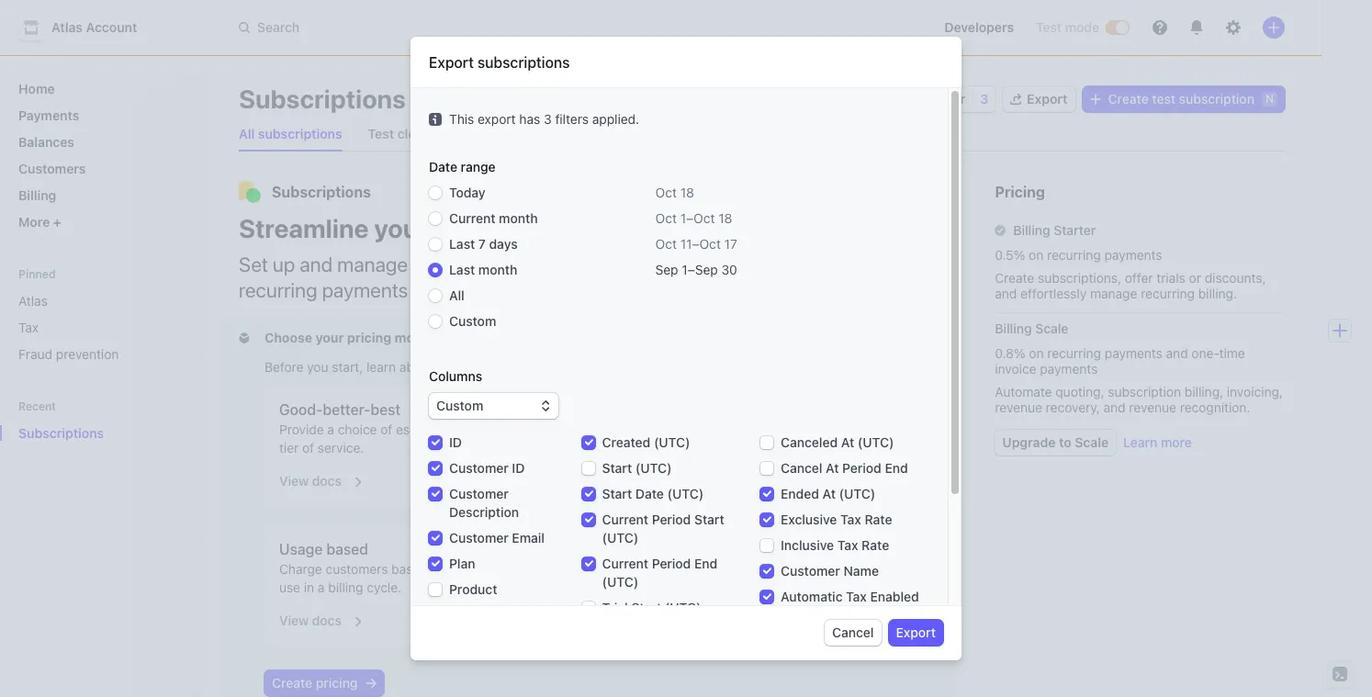 Task type: locate. For each thing, give the bounding box(es) containing it.
start inside current period start (utc)
[[695, 512, 725, 527]]

oct 11 – oct 17
[[656, 236, 738, 252]]

oct
[[656, 185, 677, 200], [656, 210, 677, 226], [694, 210, 715, 226], [656, 236, 677, 252], [700, 236, 721, 252]]

1 horizontal spatial id
[[512, 460, 525, 476]]

2 horizontal spatial export
[[1028, 91, 1068, 107]]

current for current period end (utc)
[[602, 556, 649, 572]]

1 vertical spatial 3
[[544, 111, 552, 127]]

0 horizontal spatial export
[[429, 54, 474, 71]]

upgrade
[[1003, 435, 1056, 450]]

svg image inside create pricing link
[[365, 678, 376, 689]]

0 horizontal spatial all
[[239, 126, 255, 142]]

to inside button
[[1060, 435, 1072, 450]]

all subscriptions
[[239, 126, 342, 142]]

billing for billing
[[18, 187, 56, 203]]

svg image for create pricing
[[365, 678, 376, 689]]

create
[[1109, 91, 1149, 107], [996, 270, 1035, 286], [272, 675, 313, 691]]

2 vertical spatial subscriptions
[[18, 425, 104, 441]]

oct down 'oct 18' at top
[[656, 210, 677, 226]]

customers
[[18, 161, 86, 176]]

export
[[478, 111, 516, 127]]

current up other
[[602, 512, 649, 527]]

0 vertical spatial end
[[885, 460, 909, 476]]

export down the search search field
[[429, 54, 474, 71]]

1 vertical spatial period
[[652, 512, 691, 527]]

0.8%
[[996, 346, 1026, 361]]

oct 1 – oct 18
[[656, 210, 733, 226]]

of left people
[[791, 422, 803, 437]]

subscriptions up streamline
[[272, 184, 371, 200]]

revenue up the learn more
[[1130, 400, 1177, 415]]

test left mode
[[1037, 19, 1062, 35]]

0 vertical spatial –
[[687, 210, 694, 226]]

3 right filter
[[981, 91, 989, 107]]

1 vertical spatial test
[[368, 126, 394, 142]]

view docs down in
[[279, 613, 342, 629]]

manage left trials
[[1091, 286, 1138, 301]]

1 vertical spatial manage
[[1091, 286, 1138, 301]]

subscriptions inside tab list
[[258, 126, 342, 142]]

1 horizontal spatial model
[[697, 541, 739, 558]]

current inside current period end (utc)
[[602, 556, 649, 572]]

month
[[499, 210, 538, 226], [479, 262, 518, 278]]

(utc) up see
[[602, 530, 639, 546]]

billing,
[[1185, 384, 1224, 400]]

more down 17
[[702, 253, 747, 277]]

last 7 days
[[449, 236, 518, 252]]

1 vertical spatial based
[[327, 541, 368, 558]]

– down oct 11 – oct 17
[[688, 262, 695, 278]]

sep down oct 11 – oct 17
[[656, 262, 679, 278]]

svg image left test
[[1090, 94, 1101, 105]]

subscription up learn
[[1109, 384, 1182, 400]]

subscriptions up all subscriptions at the top
[[239, 84, 406, 114]]

0 vertical spatial subscriptions
[[478, 54, 570, 71]]

customer for customer email
[[449, 530, 509, 546]]

customer up description on the bottom left
[[449, 486, 509, 502]]

start down 'start (utc)'
[[602, 486, 632, 502]]

to
[[609, 253, 626, 277], [1060, 435, 1072, 450], [809, 561, 821, 577]]

0 vertical spatial model
[[395, 330, 434, 346]]

1 last from the top
[[449, 236, 475, 252]]

1 vertical spatial current
[[602, 512, 649, 527]]

current down today
[[449, 210, 496, 226]]

to down recovery, in the right bottom of the page
[[1060, 435, 1072, 450]]

0 vertical spatial cancel
[[781, 460, 823, 476]]

period inside current period end (utc)
[[652, 556, 691, 572]]

customer down description on the bottom left
[[449, 530, 509, 546]]

oct left 11
[[656, 236, 677, 252]]

subscriptions for all subscriptions
[[258, 126, 342, 142]]

rate up name
[[862, 538, 890, 553]]

(utc)
[[654, 435, 691, 450], [858, 435, 895, 450], [636, 460, 672, 476], [668, 486, 704, 502], [840, 486, 876, 502], [602, 530, 639, 546], [602, 574, 639, 590], [665, 600, 702, 616]]

1 vertical spatial subscription
[[1109, 384, 1182, 400]]

oct for 18
[[656, 185, 677, 200]]

0 horizontal spatial revenue
[[751, 253, 821, 277]]

(utc) inside current period end (utc)
[[602, 574, 639, 590]]

18 up oct 1 – oct 18
[[681, 185, 695, 200]]

view docs down subscription.
[[603, 473, 666, 489]]

sep 1 – sep 30
[[656, 262, 738, 278]]

all for all subscriptions
[[239, 126, 255, 142]]

docs for other pricing model
[[636, 613, 666, 629]]

0 horizontal spatial export button
[[889, 620, 944, 646]]

2 vertical spatial create
[[272, 675, 313, 691]]

1 horizontal spatial export button
[[1004, 86, 1076, 112]]

0 vertical spatial subscription
[[1180, 91, 1255, 107]]

end up model. in the right of the page
[[695, 556, 718, 572]]

escalating
[[396, 422, 457, 437]]

atlas left account
[[51, 19, 83, 35]]

test for test clocks
[[368, 126, 394, 142]]

svg image right create pricing
[[365, 678, 376, 689]]

view docs button
[[268, 461, 365, 494], [592, 461, 689, 494], [268, 601, 365, 634], [592, 601, 689, 634]]

1 horizontal spatial all
[[449, 288, 465, 303]]

of right tier
[[302, 440, 314, 456]]

current up shape
[[602, 556, 649, 572]]

subscriptions
[[478, 54, 570, 71], [258, 126, 342, 142]]

export down enabled
[[896, 625, 936, 641]]

customers
[[326, 561, 388, 577]]

1 horizontal spatial subscriptions
[[478, 54, 570, 71]]

0 vertical spatial rate
[[865, 512, 893, 527]]

0 vertical spatial 3
[[981, 91, 989, 107]]

1 vertical spatial cancel
[[833, 625, 874, 641]]

scale down effortlessly in the right top of the page
[[1036, 321, 1069, 336]]

and down 0.5%
[[996, 286, 1018, 301]]

billing down 7
[[456, 253, 507, 277]]

1 vertical spatial atlas
[[18, 293, 48, 309]]

view docs down tier
[[279, 473, 342, 489]]

on right the 0.8%
[[1030, 346, 1044, 361]]

create inside 0.5% on recurring payments create subscriptions, offer trials or discounts, and effortlessly manage recurring billing.
[[996, 270, 1035, 286]]

subscriptions
[[239, 84, 406, 114], [272, 184, 371, 200], [18, 425, 104, 441]]

current for current month
[[449, 210, 496, 226]]

description
[[449, 505, 519, 520]]

– up 11
[[687, 210, 694, 226]]

0 horizontal spatial atlas
[[18, 293, 48, 309]]

0 horizontal spatial 3
[[544, 111, 552, 127]]

choose your pricing model button
[[239, 329, 438, 347]]

subscriptions down recent
[[18, 425, 104, 441]]

other pricing model see products and prices guidance to help shape your pricing model.
[[603, 541, 850, 595]]

1 vertical spatial end
[[695, 556, 718, 572]]

3 right has
[[544, 111, 552, 127]]

tax inside 'pinned' element
[[18, 320, 39, 335]]

current period start (utc)
[[602, 512, 725, 546]]

name
[[844, 563, 879, 579]]

tier
[[279, 440, 299, 456]]

1 down 11
[[682, 262, 688, 278]]

recognition.
[[1181, 400, 1251, 415]]

customer inside customer description
[[449, 486, 509, 502]]

1 vertical spatial a
[[603, 440, 610, 456]]

current inside current period start (utc)
[[602, 512, 649, 527]]

pricing inside dropdown button
[[347, 330, 392, 346]]

globally.
[[413, 278, 484, 302]]

2 horizontal spatial of
[[791, 422, 803, 437]]

start right "trial"
[[632, 600, 662, 616]]

rate for inclusive tax rate
[[862, 538, 890, 553]]

search
[[257, 19, 300, 35]]

streamline your billing workflows set up and manage your billing operations to capture more revenue and accept recurring payments globally.
[[239, 213, 923, 302]]

2 horizontal spatial to
[[1060, 435, 1072, 450]]

time
[[1220, 346, 1246, 361]]

payments up choose your pricing model
[[322, 278, 408, 302]]

view for good-better-best
[[279, 473, 309, 489]]

good-better-best provide a choice of escalating prices, based on tier of service.
[[279, 402, 558, 456]]

manage inside 0.5% on recurring payments create subscriptions, offer trials or discounts, and effortlessly manage recurring billing.
[[1091, 286, 1138, 301]]

view docs button for other pricing model
[[592, 601, 689, 634]]

0 vertical spatial manage
[[337, 253, 408, 277]]

0 vertical spatial test
[[1037, 19, 1062, 35]]

1 horizontal spatial sep
[[695, 262, 718, 278]]

automatic tax enabled
[[781, 589, 920, 605]]

1 vertical spatial scale
[[1075, 435, 1109, 450]]

billing for billing starter
[[1014, 222, 1051, 238]]

view down shape
[[603, 613, 633, 629]]

1 vertical spatial all
[[449, 288, 465, 303]]

on inside billing scale 0.8% on recurring payments and one-time invoice payments automate quoting, subscription billing, invoicing, revenue recovery, and revenue recognition.
[[1030, 346, 1044, 361]]

view docs down shape
[[603, 613, 666, 629]]

your
[[374, 213, 428, 244], [413, 253, 451, 277], [316, 330, 344, 346], [643, 580, 669, 595]]

invoicing,
[[1228, 384, 1284, 400]]

1 vertical spatial svg image
[[239, 333, 250, 344]]

period for end
[[652, 556, 691, 572]]

cancel for cancel at period end
[[781, 460, 823, 476]]

subscriptions for export subscriptions
[[478, 54, 570, 71]]

about
[[400, 359, 434, 375]]

0 vertical spatial a
[[328, 422, 334, 437]]

balances link
[[11, 127, 187, 157]]

tax down name
[[847, 589, 867, 605]]

balances
[[18, 134, 74, 150]]

test left clocks
[[368, 126, 394, 142]]

0 vertical spatial atlas
[[51, 19, 83, 35]]

scale inside billing scale 0.8% on recurring payments and one-time invoice payments automate quoting, subscription billing, invoicing, revenue recovery, and revenue recognition.
[[1036, 321, 1069, 336]]

cancel inside button
[[833, 625, 874, 641]]

view docs for good-better-best
[[279, 473, 342, 489]]

2 vertical spatial billing
[[328, 580, 364, 595]]

(utc) inside current period start (utc)
[[602, 530, 639, 546]]

scale inside button
[[1075, 435, 1109, 450]]

id up customer description
[[512, 460, 525, 476]]

2 vertical spatial export
[[896, 625, 936, 641]]

billing for billing scale 0.8% on recurring payments and one-time invoice payments automate quoting, subscription billing, invoicing, revenue recovery, and revenue recognition.
[[996, 321, 1033, 336]]

based up cycle.
[[392, 561, 428, 577]]

model
[[395, 330, 434, 346], [697, 541, 739, 558]]

period
[[843, 460, 882, 476], [652, 512, 691, 527], [652, 556, 691, 572]]

period inside current period start (utc)
[[652, 512, 691, 527]]

more
[[18, 214, 53, 230]]

1 horizontal spatial to
[[809, 561, 821, 577]]

2 vertical spatial –
[[688, 262, 695, 278]]

view docs button down service. at the bottom left of the page
[[268, 461, 365, 494]]

a inside good-better-best provide a choice of escalating prices, based on tier of service.
[[328, 422, 334, 437]]

billing up the 0.8%
[[996, 321, 1033, 336]]

1 horizontal spatial a
[[328, 422, 334, 437]]

invoice
[[996, 361, 1037, 377]]

1 vertical spatial model
[[697, 541, 739, 558]]

billing scale 0.8% on recurring payments and one-time invoice payments automate quoting, subscription billing, invoicing, revenue recovery, and revenue recognition.
[[996, 321, 1284, 415]]

payments up offer
[[1105, 247, 1163, 263]]

docs down subscription.
[[636, 473, 666, 489]]

0 vertical spatial to
[[609, 253, 626, 277]]

period down start date (utc)
[[652, 512, 691, 527]]

based
[[504, 422, 540, 437], [327, 541, 368, 558], [392, 561, 428, 577]]

11
[[681, 236, 692, 252]]

last up globally.
[[449, 262, 475, 278]]

0 horizontal spatial date
[[429, 159, 458, 175]]

1 horizontal spatial scale
[[1075, 435, 1109, 450]]

0 horizontal spatial end
[[695, 556, 718, 572]]

tax up "inclusive tax rate"
[[841, 512, 862, 527]]

end
[[885, 460, 909, 476], [695, 556, 718, 572]]

1 vertical spatial subscriptions
[[272, 184, 371, 200]]

based up customers
[[327, 541, 368, 558]]

recent
[[18, 400, 56, 414]]

0 vertical spatial 18
[[681, 185, 695, 200]]

a up service. at the bottom left of the page
[[328, 422, 334, 437]]

more right learn
[[1162, 435, 1193, 450]]

recurring inside streamline your billing workflows set up and manage your billing operations to capture more revenue and accept recurring payments globally.
[[239, 278, 317, 302]]

0 vertical spatial create
[[1109, 91, 1149, 107]]

2 sep from the left
[[695, 262, 718, 278]]

using
[[851, 422, 883, 437]]

1 vertical spatial last
[[449, 262, 475, 278]]

cancel
[[781, 460, 823, 476], [833, 625, 874, 641]]

0 vertical spatial 1
[[681, 210, 687, 226]]

cancel down automatic tax enabled
[[833, 625, 874, 641]]

0 horizontal spatial 18
[[681, 185, 695, 200]]

home link
[[11, 74, 187, 104]]

billing inside core navigation links element
[[18, 187, 56, 203]]

to left capture
[[609, 253, 626, 277]]

your inside dropdown button
[[316, 330, 344, 346]]

help
[[825, 561, 850, 577]]

see
[[603, 561, 626, 577]]

of inside determine price by the number of people using a subscription.
[[791, 422, 803, 437]]

tax up fraud
[[18, 320, 39, 335]]

svg image
[[1090, 94, 1101, 105], [239, 333, 250, 344], [365, 678, 376, 689]]

at for cancel
[[826, 460, 839, 476]]

revenue up upgrade
[[996, 400, 1043, 415]]

one-
[[1192, 346, 1220, 361]]

a
[[328, 422, 334, 437], [603, 440, 610, 456], [318, 580, 325, 595]]

create test subscription
[[1109, 91, 1255, 107]]

on left how
[[431, 561, 446, 577]]

1 horizontal spatial test
[[1037, 19, 1062, 35]]

exclusive tax rate
[[781, 512, 893, 527]]

the
[[720, 422, 739, 437]]

1 horizontal spatial manage
[[1091, 286, 1138, 301]]

customer up automatic
[[781, 563, 841, 579]]

0 horizontal spatial test
[[368, 126, 394, 142]]

0 horizontal spatial model
[[395, 330, 434, 346]]

0 vertical spatial scale
[[1036, 321, 1069, 336]]

2 last from the top
[[449, 262, 475, 278]]

on
[[1029, 247, 1044, 263], [1030, 346, 1044, 361], [544, 422, 558, 437], [431, 561, 446, 577]]

docs for usage based
[[312, 613, 342, 629]]

date down 'start (utc)'
[[636, 486, 664, 502]]

1 vertical spatial billing
[[456, 253, 507, 277]]

–
[[687, 210, 694, 226], [692, 236, 700, 252], [688, 262, 695, 278]]

billing up more
[[18, 187, 56, 203]]

exclusive
[[781, 512, 838, 527]]

pinned
[[18, 267, 56, 281]]

1 horizontal spatial cancel
[[833, 625, 874, 641]]

1 horizontal spatial end
[[885, 460, 909, 476]]

test for test mode
[[1037, 19, 1062, 35]]

subscription right test
[[1180, 91, 1255, 107]]

at up ended at (utc)
[[826, 460, 839, 476]]

and inside other pricing model see products and prices guidance to help shape your pricing model.
[[686, 561, 708, 577]]

to left the help
[[809, 561, 821, 577]]

1 vertical spatial 18
[[719, 210, 733, 226]]

model up 'prices'
[[697, 541, 739, 558]]

1 vertical spatial billing
[[1014, 222, 1051, 238]]

0 horizontal spatial subscriptions
[[258, 126, 342, 142]]

on right 0.5%
[[1029, 247, 1044, 263]]

0 vertical spatial svg image
[[1090, 94, 1101, 105]]

customer for customer id
[[449, 460, 509, 476]]

clocks
[[398, 126, 437, 142]]

tab list
[[232, 118, 1286, 152]]

month down days
[[479, 262, 518, 278]]

all
[[239, 126, 255, 142], [449, 288, 465, 303]]

2 vertical spatial based
[[392, 561, 428, 577]]

payments
[[1105, 247, 1163, 263], [322, 278, 408, 302], [1105, 346, 1163, 361], [1041, 361, 1098, 377]]

0 horizontal spatial sep
[[656, 262, 679, 278]]

billing
[[433, 213, 506, 244], [456, 253, 507, 277], [328, 580, 364, 595]]

learn
[[1124, 435, 1158, 450]]

svg image inside the choose your pricing model dropdown button
[[239, 333, 250, 344]]

1 horizontal spatial atlas
[[51, 19, 83, 35]]

2 vertical spatial billing
[[996, 321, 1033, 336]]

tax for automatic
[[847, 589, 867, 605]]

docs down service. at the bottom left of the page
[[312, 473, 342, 489]]

docs right "trial"
[[636, 613, 666, 629]]

2 vertical spatial period
[[652, 556, 691, 572]]

account
[[86, 19, 137, 35]]

2 vertical spatial to
[[809, 561, 821, 577]]

scale down recovery, in the right bottom of the page
[[1075, 435, 1109, 450]]

subscriptions,
[[1038, 270, 1122, 286]]

a inside determine price by the number of people using a subscription.
[[603, 440, 610, 456]]

fraud prevention
[[18, 346, 119, 362]]

more inside streamline your billing workflows set up and manage your billing operations to capture more revenue and accept recurring payments globally.
[[702, 253, 747, 277]]

2 vertical spatial svg image
[[365, 678, 376, 689]]

0 horizontal spatial svg image
[[239, 333, 250, 344]]

(utc) up the cancel at period end on the bottom right
[[858, 435, 895, 450]]

0 horizontal spatial of
[[302, 440, 314, 456]]

applied.
[[592, 111, 640, 127]]

0 vertical spatial billing
[[18, 187, 56, 203]]

recurring inside billing scale 0.8% on recurring payments and one-time invoice payments automate quoting, subscription billing, invoicing, revenue recovery, and revenue recognition.
[[1048, 346, 1102, 361]]

billing up 0.5%
[[1014, 222, 1051, 238]]

billing
[[18, 187, 56, 203], [1014, 222, 1051, 238], [996, 321, 1033, 336]]

a down determine
[[603, 440, 610, 456]]

2 horizontal spatial a
[[603, 440, 610, 456]]

billing inside billing scale 0.8% on recurring payments and one-time invoice payments automate quoting, subscription billing, invoicing, revenue recovery, and revenue recognition.
[[996, 321, 1033, 336]]

offer
[[1126, 270, 1154, 286]]

oct 18
[[656, 185, 695, 200]]

sep left 30
[[695, 262, 718, 278]]

docs down in
[[312, 613, 342, 629]]

oct up oct 11 – oct 17
[[694, 210, 715, 226]]

last for last 7 days
[[449, 236, 475, 252]]

all subscriptions link
[[232, 121, 350, 147]]

atlas inside atlas account 'button'
[[51, 19, 83, 35]]

based inside good-better-best provide a choice of escalating prices, based on tier of service.
[[504, 422, 540, 437]]

period down canceled at (utc)
[[843, 460, 882, 476]]

1 vertical spatial create
[[996, 270, 1035, 286]]

oct up oct 1 – oct 18
[[656, 185, 677, 200]]

subscription
[[1180, 91, 1255, 107], [1109, 384, 1182, 400]]

– for oct 17
[[692, 236, 700, 252]]

by
[[702, 422, 716, 437]]

atlas inside the atlas link
[[18, 293, 48, 309]]

end down canceled at (utc)
[[885, 460, 909, 476]]

0 horizontal spatial scale
[[1036, 321, 1069, 336]]

view docs button down subscription.
[[592, 461, 689, 494]]

2 vertical spatial a
[[318, 580, 325, 595]]

(utc) left by on the right of the page
[[654, 435, 691, 450]]

at for canceled
[[842, 435, 855, 450]]

0 vertical spatial month
[[499, 210, 538, 226]]

last left 7
[[449, 236, 475, 252]]

1 vertical spatial more
[[1162, 435, 1193, 450]]

1 horizontal spatial more
[[1162, 435, 1193, 450]]

billing down customers
[[328, 580, 364, 595]]

0 horizontal spatial id
[[449, 435, 462, 450]]

0 vertical spatial current
[[449, 210, 496, 226]]

customer name
[[781, 563, 879, 579]]

(utc) down subscription.
[[636, 460, 672, 476]]

on inside usage based charge customers based on how much they use in a billing cycle.
[[431, 561, 446, 577]]

1 vertical spatial id
[[512, 460, 525, 476]]

fraud prevention link
[[11, 339, 187, 369]]



Task type: describe. For each thing, give the bounding box(es) containing it.
0.5% on recurring payments create subscriptions, offer trials or discounts, and effortlessly manage recurring billing.
[[996, 247, 1267, 301]]

tax for exclusive
[[841, 512, 862, 527]]

customer for customer name
[[781, 563, 841, 579]]

view docs for usage based
[[279, 613, 342, 629]]

fraud
[[18, 346, 52, 362]]

inclusive tax rate
[[781, 538, 890, 553]]

export subscriptions
[[429, 54, 570, 71]]

and right up
[[300, 253, 333, 277]]

0 vertical spatial export
[[429, 54, 474, 71]]

oct left 17
[[700, 236, 721, 252]]

view for other pricing model
[[603, 613, 633, 629]]

create pricing link
[[265, 671, 384, 697]]

created (utc)
[[602, 435, 691, 450]]

automatic
[[781, 589, 843, 605]]

range
[[461, 159, 496, 175]]

pricing
[[996, 184, 1046, 200]]

and right recovery, in the right bottom of the page
[[1104, 400, 1126, 415]]

month for current month
[[499, 210, 538, 226]]

recurring right common
[[492, 359, 546, 375]]

effortlessly
[[1021, 286, 1087, 301]]

product
[[449, 582, 498, 597]]

created
[[602, 435, 651, 450]]

test clocks link
[[361, 121, 445, 147]]

your inside other pricing model see products and prices guidance to help shape your pricing model.
[[643, 580, 669, 595]]

view for usage based
[[279, 613, 309, 629]]

rate for exclusive tax rate
[[865, 512, 893, 527]]

(utc) down current period end (utc)
[[665, 600, 702, 616]]

recurring left billing.
[[1142, 286, 1196, 301]]

today
[[449, 185, 486, 200]]

Search search field
[[228, 11, 746, 45]]

billing.
[[1199, 286, 1238, 301]]

all for all
[[449, 288, 465, 303]]

svg image for choose your pricing model
[[239, 333, 250, 344]]

discounts,
[[1205, 270, 1267, 286]]

filter
[[935, 91, 966, 107]]

docs for good-better-best
[[312, 473, 342, 489]]

days
[[489, 236, 518, 252]]

a inside usage based charge customers based on how much they use in a billing cycle.
[[318, 580, 325, 595]]

email
[[512, 530, 545, 546]]

oct for 11
[[656, 236, 677, 252]]

has
[[520, 111, 541, 127]]

payments left one-
[[1105, 346, 1163, 361]]

payments inside streamline your billing workflows set up and manage your billing operations to capture more revenue and accept recurring payments globally.
[[322, 278, 408, 302]]

customer id
[[449, 460, 525, 476]]

to inside other pricing model see products and prices guidance to help shape your pricing model.
[[809, 561, 821, 577]]

on inside 0.5% on recurring payments create subscriptions, offer trials or discounts, and effortlessly manage recurring billing.
[[1029, 247, 1044, 263]]

to inside streamline your billing workflows set up and manage your billing operations to capture more revenue and accept recurring payments globally.
[[609, 253, 626, 277]]

up
[[273, 253, 295, 277]]

– for sep 30
[[688, 262, 695, 278]]

models.
[[594, 359, 641, 375]]

model.
[[717, 580, 757, 595]]

end inside current period end (utc)
[[695, 556, 718, 572]]

manage inside streamline your billing workflows set up and manage your billing operations to capture more revenue and accept recurring payments globally.
[[337, 253, 408, 277]]

1 sep from the left
[[656, 262, 679, 278]]

payments link
[[11, 100, 187, 130]]

0 vertical spatial billing
[[433, 213, 506, 244]]

billing starter
[[1014, 222, 1097, 238]]

operations
[[512, 253, 604, 277]]

0 vertical spatial period
[[843, 460, 882, 476]]

last for last month
[[449, 262, 475, 278]]

create for create pricing
[[272, 675, 313, 691]]

oct for 1
[[656, 210, 677, 226]]

model inside dropdown button
[[395, 330, 434, 346]]

atlas for atlas account
[[51, 19, 83, 35]]

(utc) up current period start (utc)
[[668, 486, 704, 502]]

and left accept
[[826, 253, 859, 277]]

current period end (utc)
[[602, 556, 718, 590]]

start,
[[332, 359, 363, 375]]

customer description
[[449, 486, 519, 520]]

core navigation links element
[[11, 74, 187, 237]]

1 horizontal spatial date
[[636, 486, 664, 502]]

canceled
[[781, 435, 838, 450]]

model inside other pricing model see products and prices guidance to help shape your pricing model.
[[697, 541, 739, 558]]

upgrade to scale button
[[996, 430, 1117, 456]]

at for ended
[[823, 486, 836, 502]]

learn more
[[1124, 435, 1193, 450]]

accept
[[863, 253, 923, 277]]

much
[[478, 561, 511, 577]]

enabled
[[871, 589, 920, 605]]

view docs button for usage based
[[268, 601, 365, 634]]

products
[[629, 561, 682, 577]]

better-
[[323, 402, 371, 418]]

1 vertical spatial export button
[[889, 620, 944, 646]]

test clocks
[[368, 126, 437, 142]]

common
[[437, 359, 489, 375]]

developers
[[945, 19, 1015, 35]]

start down the created
[[602, 460, 632, 476]]

columns
[[429, 369, 483, 384]]

and left one-
[[1167, 346, 1189, 361]]

current for current period start (utc)
[[602, 512, 649, 527]]

– for oct 18
[[687, 210, 694, 226]]

recurring up "subscriptions," on the right top
[[1048, 247, 1102, 263]]

determine price by the number of people using a subscription.
[[603, 422, 883, 456]]

0 vertical spatial id
[[449, 435, 462, 450]]

period for start
[[652, 512, 691, 527]]

1 horizontal spatial 3
[[981, 91, 989, 107]]

0.5%
[[996, 247, 1026, 263]]

choice
[[338, 422, 377, 437]]

automate
[[996, 384, 1053, 400]]

shape
[[603, 580, 639, 595]]

billing inside usage based charge customers based on how much they use in a billing cycle.
[[328, 580, 364, 595]]

recent navigation links element
[[0, 399, 202, 448]]

create for create test subscription
[[1109, 91, 1149, 107]]

tax link
[[11, 312, 187, 343]]

they
[[514, 561, 540, 577]]

0 vertical spatial date
[[429, 159, 458, 175]]

30
[[722, 262, 738, 278]]

number
[[742, 422, 788, 437]]

0 horizontal spatial based
[[327, 541, 368, 558]]

1 horizontal spatial export
[[896, 625, 936, 641]]

capture
[[631, 253, 698, 277]]

determine
[[603, 422, 665, 437]]

month for last month
[[479, 262, 518, 278]]

2 horizontal spatial revenue
[[1130, 400, 1177, 415]]

workflows
[[512, 213, 636, 244]]

1 for oct 1
[[681, 210, 687, 226]]

ended
[[781, 486, 820, 502]]

billing link
[[11, 180, 187, 210]]

tab list containing all subscriptions
[[232, 118, 1286, 152]]

and inside 0.5% on recurring payments create subscriptions, offer trials or discounts, and effortlessly manage recurring billing.
[[996, 286, 1018, 301]]

7
[[479, 236, 486, 252]]

pinned element
[[11, 286, 187, 369]]

streamline
[[239, 213, 369, 244]]

learn more link
[[1124, 434, 1193, 452]]

1 vertical spatial export
[[1028, 91, 1068, 107]]

1 horizontal spatial of
[[381, 422, 393, 437]]

atlas for atlas
[[18, 293, 48, 309]]

tax for inclusive
[[838, 538, 859, 553]]

you
[[307, 359, 329, 375]]

1 horizontal spatial revenue
[[996, 400, 1043, 415]]

view docs for other pricing model
[[603, 613, 666, 629]]

or
[[1190, 270, 1202, 286]]

cancel button
[[825, 620, 882, 646]]

choose
[[265, 330, 312, 346]]

guidance
[[751, 561, 806, 577]]

subscriptions inside recent navigation links element
[[18, 425, 104, 441]]

customer for customer description
[[449, 486, 509, 502]]

payments up the quoting,
[[1041, 361, 1098, 377]]

pinned navigation links element
[[11, 266, 187, 369]]

cancel for cancel
[[833, 625, 874, 641]]

(utc) down the cancel at period end on the bottom right
[[840, 486, 876, 502]]

subscription inside billing scale 0.8% on recurring payments and one-time invoice payments automate quoting, subscription billing, invoicing, revenue recovery, and revenue recognition.
[[1109, 384, 1182, 400]]

current month
[[449, 210, 538, 226]]

how
[[450, 561, 474, 577]]

on inside good-better-best provide a choice of escalating prices, based on tier of service.
[[544, 422, 558, 437]]

payments inside 0.5% on recurring payments create subscriptions, offer trials or discounts, and effortlessly manage recurring billing.
[[1105, 247, 1163, 263]]

view docs button for good-better-best
[[268, 461, 365, 494]]

0 vertical spatial export button
[[1004, 86, 1076, 112]]

0 vertical spatial subscriptions
[[239, 84, 406, 114]]

other
[[603, 541, 642, 558]]

view down the created
[[603, 473, 633, 489]]

create pricing
[[272, 675, 358, 691]]

revenue inside streamline your billing workflows set up and manage your billing operations to capture more revenue and accept recurring payments globally.
[[751, 253, 821, 277]]

usage based charge customers based on how much they use in a billing cycle.
[[279, 541, 540, 595]]

recovery,
[[1046, 400, 1101, 415]]

1 for sep 1
[[682, 262, 688, 278]]

mode
[[1066, 19, 1100, 35]]

test
[[1153, 91, 1176, 107]]

usage
[[279, 541, 323, 558]]

date range
[[429, 159, 496, 175]]



Task type: vqa. For each thing, say whether or not it's contained in the screenshot.
Help icon
no



